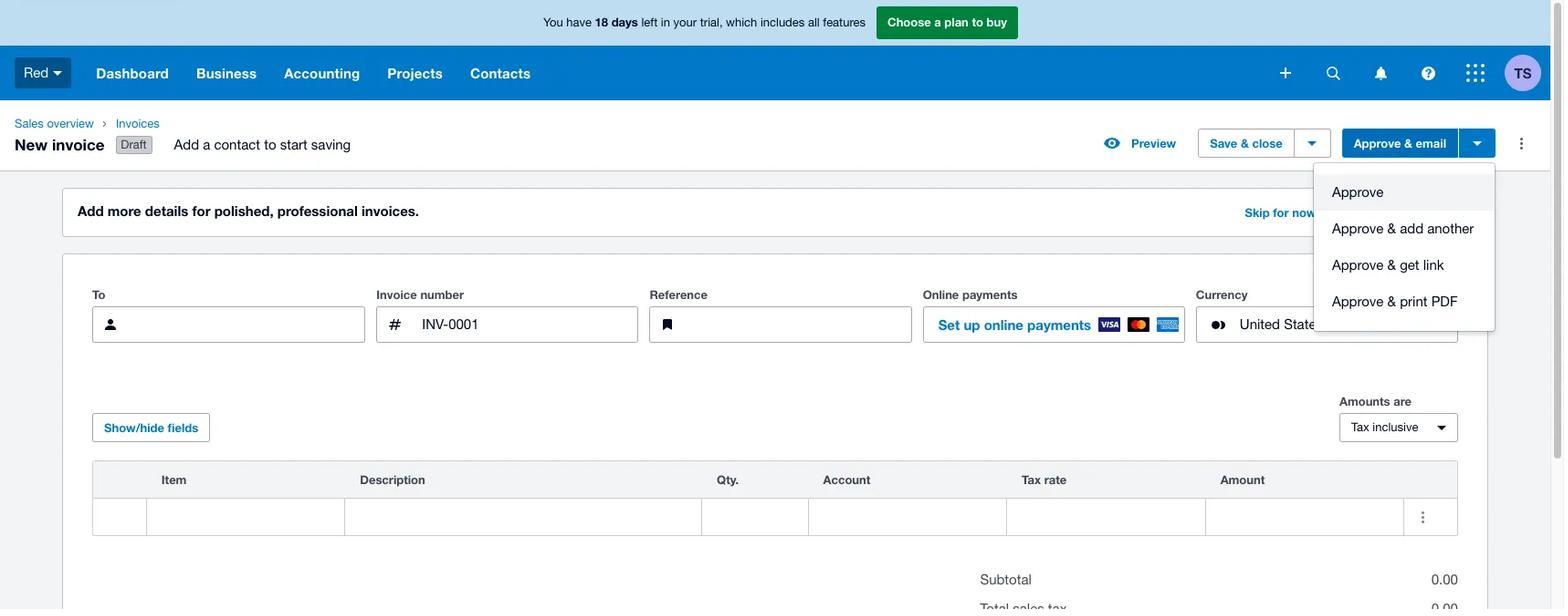 Task type: describe. For each thing, give the bounding box(es) containing it.
online payments
[[923, 288, 1018, 302]]

saving
[[311, 137, 351, 153]]

print
[[1400, 294, 1427, 310]]

accounting button
[[270, 46, 374, 100]]

approve & email
[[1354, 136, 1446, 151]]

To text field
[[136, 308, 364, 342]]

Amount field
[[1206, 500, 1403, 535]]

polished,
[[214, 203, 274, 219]]

qty.
[[717, 473, 739, 488]]

link
[[1423, 258, 1444, 273]]

account
[[823, 473, 870, 488]]

number
[[420, 288, 464, 302]]

new
[[15, 135, 48, 154]]

save & close button
[[1198, 129, 1294, 158]]

approve & email button
[[1342, 129, 1458, 158]]

svg image inside the red popup button
[[53, 71, 62, 76]]

show/hide fields
[[104, 421, 198, 436]]

add for add a contact to start saving
[[174, 137, 199, 153]]

business
[[196, 65, 257, 81]]

united
[[1240, 317, 1280, 332]]

tax inclusive
[[1351, 421, 1418, 435]]

Reference text field
[[693, 308, 911, 342]]

more line item options element
[[1404, 462, 1457, 499]]

buy
[[987, 15, 1007, 29]]

set up online payments button
[[923, 307, 1185, 343]]

skip for now button
[[1234, 198, 1327, 227]]

ts
[[1514, 64, 1532, 81]]

approve for approve & add another
[[1332, 221, 1384, 237]]

are
[[1393, 395, 1412, 409]]

online
[[923, 288, 959, 302]]

a for contact
[[203, 137, 210, 153]]

united states dollar button
[[1196, 307, 1458, 343]]

approve & print pdf button
[[1314, 284, 1495, 321]]

description
[[360, 473, 425, 488]]

preview
[[1131, 136, 1176, 151]]

payments inside popup button
[[1027, 317, 1091, 333]]

invoice
[[52, 135, 105, 154]]

skip for now
[[1245, 206, 1316, 220]]

preview button
[[1093, 129, 1187, 158]]

currency united states dollar
[[1196, 288, 1362, 332]]

choose a plan to buy
[[887, 15, 1007, 29]]

add more details for polished, professional invoices. status
[[63, 189, 1487, 237]]

red
[[24, 65, 49, 80]]

approve for approve & email
[[1354, 136, 1401, 151]]

Quantity field
[[702, 500, 808, 535]]

& for add
[[1387, 221, 1396, 237]]

to
[[92, 288, 105, 302]]

invoices.
[[362, 203, 419, 219]]

18
[[595, 15, 608, 29]]

tax inclusive button
[[1339, 414, 1458, 443]]

more
[[108, 203, 141, 219]]

show/hide fields button
[[92, 414, 210, 443]]

which
[[726, 16, 757, 29]]

save
[[1210, 136, 1237, 151]]

up
[[964, 317, 980, 333]]

start
[[280, 137, 307, 153]]

your
[[673, 16, 697, 29]]

projects button
[[374, 46, 456, 100]]

invoice number
[[376, 288, 464, 302]]

add for add details
[[1357, 206, 1380, 220]]

new invoice
[[15, 135, 105, 154]]

dashboard
[[96, 65, 169, 81]]

banner containing ts
[[0, 0, 1550, 100]]

amounts are
[[1339, 395, 1412, 409]]

group containing approve
[[1314, 164, 1495, 332]]

in
[[661, 16, 670, 29]]

get
[[1400, 258, 1419, 273]]

to for plan
[[972, 15, 983, 29]]

& for print
[[1387, 294, 1396, 310]]

Inventory item text field
[[147, 500, 344, 535]]

list box containing approve
[[1314, 164, 1495, 332]]

0 horizontal spatial payments
[[962, 288, 1018, 302]]

contact element
[[92, 307, 365, 343]]

more invoice options image
[[1503, 125, 1539, 162]]

approve & add another
[[1332, 221, 1474, 237]]

approve button
[[1314, 175, 1495, 211]]

you
[[543, 16, 563, 29]]

approve & print pdf
[[1332, 294, 1458, 310]]

invoice number element
[[376, 307, 639, 343]]



Task type: vqa. For each thing, say whether or not it's contained in the screenshot.
the a inside TT banner
no



Task type: locate. For each thing, give the bounding box(es) containing it.
set
[[938, 317, 960, 333]]

None field
[[147, 500, 344, 536]]

to left the 'start'
[[264, 137, 276, 153]]

1 horizontal spatial a
[[934, 15, 941, 29]]

reference
[[650, 288, 708, 302]]

online
[[984, 317, 1023, 333]]

& left get
[[1387, 258, 1396, 273]]

contact
[[214, 137, 260, 153]]

& left the print
[[1387, 294, 1396, 310]]

Invoice number text field
[[420, 308, 638, 342]]

& for get
[[1387, 258, 1396, 273]]

& down add details
[[1387, 221, 1396, 237]]

1 vertical spatial to
[[264, 137, 276, 153]]

for
[[192, 203, 210, 219], [1273, 206, 1289, 220]]

sales overview
[[15, 117, 94, 131]]

plan
[[944, 15, 969, 29]]

dollar
[[1327, 317, 1362, 332]]

approve inside the approve & add another button
[[1332, 221, 1384, 237]]

features
[[823, 16, 866, 29]]

1 horizontal spatial tax
[[1351, 421, 1369, 435]]

add a contact to start saving
[[174, 137, 351, 153]]

approve inside approve button
[[1332, 185, 1384, 200]]

1 svg image from the left
[[1375, 66, 1386, 80]]

0 horizontal spatial svg image
[[1375, 66, 1386, 80]]

banner
[[0, 0, 1550, 100]]

contacts button
[[456, 46, 544, 100]]

0 vertical spatial a
[[934, 15, 941, 29]]

approve for approve & print pdf
[[1332, 294, 1384, 310]]

a for plan
[[934, 15, 941, 29]]

details right more
[[145, 203, 188, 219]]

tax rate
[[1022, 473, 1067, 488]]

invoice line item list element
[[92, 461, 1458, 537]]

left
[[641, 16, 658, 29]]

0.00
[[1431, 573, 1458, 588]]

includes
[[760, 16, 805, 29]]

overview
[[47, 117, 94, 131]]

show/hide
[[104, 421, 164, 436]]

add left more
[[78, 203, 104, 219]]

2 svg image from the left
[[1421, 66, 1435, 80]]

choose
[[887, 15, 931, 29]]

& right save
[[1241, 136, 1249, 151]]

& for close
[[1241, 136, 1249, 151]]

invoice
[[376, 288, 417, 302]]

1 vertical spatial tax
[[1022, 473, 1041, 488]]

0 vertical spatial tax
[[1351, 421, 1369, 435]]

to left buy
[[972, 15, 983, 29]]

draft
[[121, 138, 147, 152]]

you have 18 days left in your trial, which includes all features
[[543, 15, 866, 29]]

for left now on the right top of page
[[1273, 206, 1289, 220]]

svg image up email
[[1421, 66, 1435, 80]]

more line item options image
[[1404, 500, 1441, 536]]

inclusive
[[1373, 421, 1418, 435]]

approve for approve
[[1332, 185, 1384, 200]]

close
[[1252, 136, 1282, 151]]

details up approve & add another
[[1383, 206, 1421, 220]]

&
[[1241, 136, 1249, 151], [1404, 136, 1412, 151], [1387, 221, 1396, 237], [1387, 258, 1396, 273], [1387, 294, 1396, 310]]

0 horizontal spatial a
[[203, 137, 210, 153]]

add more details for polished, professional invoices.
[[78, 203, 419, 219]]

add up approve & add another
[[1357, 206, 1380, 220]]

approve & get link button
[[1314, 248, 1495, 284]]

0 horizontal spatial tax
[[1022, 473, 1041, 488]]

1 horizontal spatial for
[[1273, 206, 1289, 220]]

ts button
[[1505, 46, 1550, 100]]

0 horizontal spatial to
[[264, 137, 276, 153]]

1 horizontal spatial payments
[[1027, 317, 1091, 333]]

add
[[174, 137, 199, 153], [78, 203, 104, 219], [1357, 206, 1380, 220]]

tax for tax rate
[[1022, 473, 1041, 488]]

for left polished,
[[192, 203, 210, 219]]

currency
[[1196, 288, 1248, 302]]

svg image
[[1466, 64, 1485, 82], [1326, 66, 1340, 80], [1280, 68, 1291, 79], [53, 71, 62, 76]]

business button
[[183, 46, 270, 100]]

add inside button
[[1357, 206, 1380, 220]]

states
[[1284, 317, 1323, 332]]

tax down the amounts
[[1351, 421, 1369, 435]]

approve inside approve & get link button
[[1332, 258, 1384, 273]]

add
[[1400, 221, 1423, 237]]

approve left email
[[1354, 136, 1401, 151]]

add for add more details for polished, professional invoices.
[[78, 203, 104, 219]]

add details button
[[1345, 196, 1433, 229]]

a left contact at the left top of page
[[203, 137, 210, 153]]

1 horizontal spatial details
[[1383, 206, 1421, 220]]

item
[[161, 473, 187, 488]]

set up online payments
[[938, 317, 1091, 333]]

2 horizontal spatial add
[[1357, 206, 1380, 220]]

add left contact at the left top of page
[[174, 137, 199, 153]]

group
[[1314, 164, 1495, 332]]

trial,
[[700, 16, 723, 29]]

tax inside popup button
[[1351, 421, 1369, 435]]

approve up dollar at the bottom
[[1332, 294, 1384, 310]]

now
[[1292, 206, 1316, 220]]

details inside button
[[1383, 206, 1421, 220]]

0 horizontal spatial details
[[145, 203, 188, 219]]

approve down add details
[[1332, 221, 1384, 237]]

payments right "online"
[[1027, 317, 1091, 333]]

professional
[[277, 203, 358, 219]]

invoices link
[[109, 115, 365, 133]]

subtotal
[[980, 573, 1032, 588]]

red button
[[0, 46, 82, 100]]

sales overview link
[[7, 115, 101, 133]]

amounts
[[1339, 395, 1390, 409]]

sales
[[15, 117, 44, 131]]

for inside button
[[1273, 206, 1289, 220]]

dashboard link
[[82, 46, 183, 100]]

tax left rate on the right of the page
[[1022, 473, 1041, 488]]

& for email
[[1404, 136, 1412, 151]]

approve & add another button
[[1314, 211, 1495, 248]]

fields
[[168, 421, 198, 436]]

tax inside invoice line item list element
[[1022, 473, 1041, 488]]

payments up "online"
[[962, 288, 1018, 302]]

1 horizontal spatial add
[[174, 137, 199, 153]]

have
[[566, 16, 592, 29]]

email
[[1416, 136, 1446, 151]]

0 horizontal spatial for
[[192, 203, 210, 219]]

tax
[[1351, 421, 1369, 435], [1022, 473, 1041, 488]]

1 horizontal spatial to
[[972, 15, 983, 29]]

1 vertical spatial payments
[[1027, 317, 1091, 333]]

add details
[[1357, 206, 1421, 220]]

all
[[808, 16, 820, 29]]

approve up add details
[[1332, 185, 1384, 200]]

another
[[1427, 221, 1474, 237]]

approve for approve & get link
[[1332, 258, 1384, 273]]

tax for tax inclusive
[[1351, 421, 1369, 435]]

approve inside approve & email button
[[1354, 136, 1401, 151]]

accounting
[[284, 65, 360, 81]]

0 vertical spatial to
[[972, 15, 983, 29]]

0 vertical spatial payments
[[962, 288, 1018, 302]]

approve & get link
[[1332, 258, 1444, 273]]

contacts
[[470, 65, 531, 81]]

approve
[[1354, 136, 1401, 151], [1332, 185, 1384, 200], [1332, 221, 1384, 237], [1332, 258, 1384, 273], [1332, 294, 1384, 310]]

1 vertical spatial a
[[203, 137, 210, 153]]

invoices
[[116, 117, 160, 131]]

list box
[[1314, 164, 1495, 332]]

approve left get
[[1332, 258, 1384, 273]]

approve inside approve & print pdf button
[[1332, 294, 1384, 310]]

svg image
[[1375, 66, 1386, 80], [1421, 66, 1435, 80]]

a left plan
[[934, 15, 941, 29]]

Description text field
[[345, 500, 701, 535]]

to for contact
[[264, 137, 276, 153]]

svg image up the approve & email
[[1375, 66, 1386, 80]]

1 horizontal spatial svg image
[[1421, 66, 1435, 80]]

0 horizontal spatial add
[[78, 203, 104, 219]]

& left email
[[1404, 136, 1412, 151]]

projects
[[387, 65, 443, 81]]

details
[[145, 203, 188, 219], [1383, 206, 1421, 220]]

pdf
[[1431, 294, 1458, 310]]

payments
[[962, 288, 1018, 302], [1027, 317, 1091, 333]]



